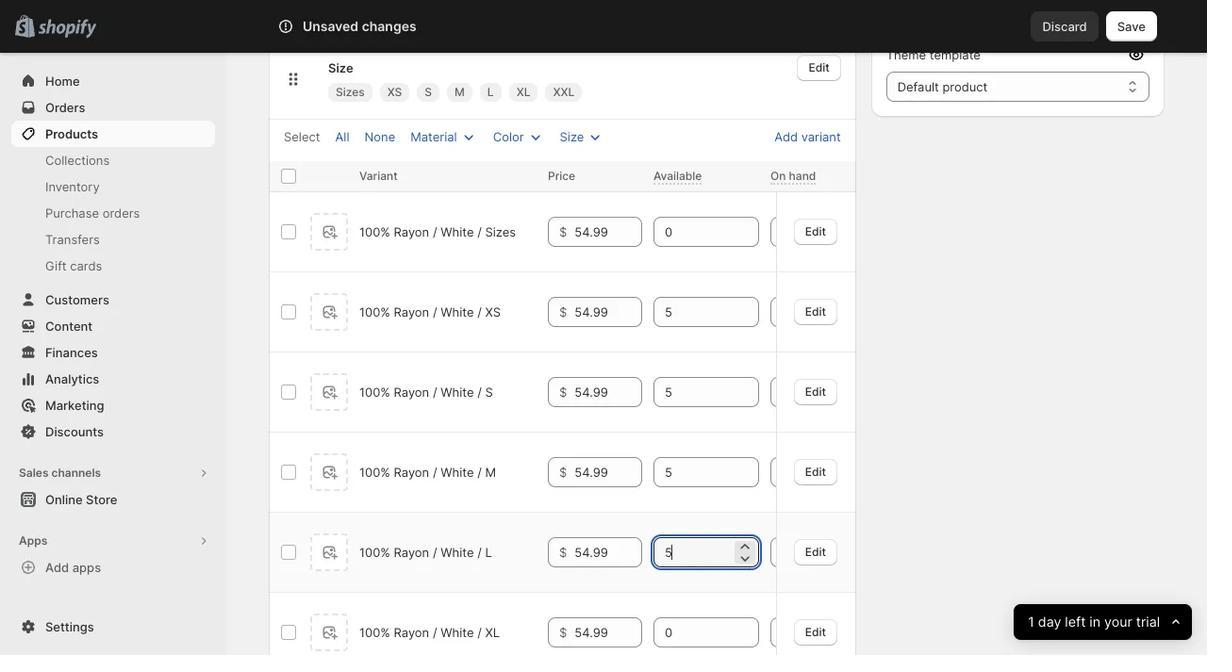 Task type: locate. For each thing, give the bounding box(es) containing it.
sizes
[[336, 85, 365, 99], [485, 225, 516, 240]]

options element containing 100% rayon / white / sizes
[[359, 225, 516, 240]]

0 vertical spatial $ text field
[[575, 378, 643, 408]]

5 rayon from the top
[[394, 546, 430, 561]]

6 100% from the top
[[359, 626, 390, 641]]

rayon down variant
[[394, 225, 430, 240]]

options element containing 100% rayon / white / l
[[359, 546, 492, 561]]

1 vertical spatial $ text field
[[575, 298, 643, 328]]

rayon for 100% rayon / white / m
[[394, 465, 430, 481]]

cards
[[70, 259, 102, 274]]

5 edit button from the top
[[794, 540, 838, 566]]

edit inside edit dropdown button
[[809, 61, 830, 75]]

all
[[335, 130, 350, 145]]

xxl
[[553, 85, 575, 99]]

100% for 100% rayon / white / s
[[359, 385, 390, 400]]

3 options element from the top
[[359, 385, 493, 400]]

100% for 100% rayon / white / xl
[[359, 626, 390, 641]]

6 rayon from the top
[[394, 626, 430, 641]]

variant
[[359, 169, 398, 183]]

3 $ text field from the top
[[575, 458, 643, 488]]

2 $ text field from the top
[[575, 538, 643, 568]]

transfers
[[45, 232, 100, 247]]

options element for $ text box for m
[[359, 465, 496, 481]]

1 vertical spatial add
[[45, 560, 69, 576]]

100% for 100% rayon / white / l
[[359, 546, 390, 561]]

discard
[[1043, 19, 1088, 34]]

1 horizontal spatial xl
[[517, 85, 531, 99]]

2 100% from the top
[[359, 305, 390, 320]]

edit button
[[798, 55, 841, 81]]

$ text field for xl
[[575, 618, 643, 649]]

5 $ from the top
[[560, 546, 567, 561]]

purchase
[[45, 206, 99, 221]]

add left variant on the right of page
[[775, 130, 798, 145]]

3 100% from the top
[[359, 385, 390, 400]]

options element for l's $ text field
[[359, 546, 492, 561]]

discard button
[[1032, 11, 1099, 42]]

options element up the 100% rayon / white / m at left bottom
[[359, 385, 493, 400]]

3 $ text field from the top
[[575, 618, 643, 649]]

1 vertical spatial xs
[[485, 305, 501, 320]]

5 100% from the top
[[359, 546, 390, 561]]

s
[[425, 85, 432, 99], [485, 385, 493, 400]]

options element down 100% rayon / white / s
[[359, 465, 496, 481]]

add variant
[[775, 130, 841, 145]]

0 horizontal spatial m
[[455, 85, 465, 99]]

rayon down the 100% rayon / white / m at left bottom
[[394, 546, 430, 561]]

white for 100% rayon / white / sizes
[[441, 225, 474, 240]]

edit button for 100% rayon / white / sizes
[[794, 219, 838, 245]]

price
[[548, 169, 576, 183]]

white
[[336, 5, 367, 19], [441, 225, 474, 240], [441, 305, 474, 320], [441, 385, 474, 400], [441, 465, 474, 481], [441, 546, 474, 561], [441, 626, 474, 641]]

rayon up the 100% rayon / white / l
[[394, 465, 430, 481]]

1 vertical spatial xl
[[485, 626, 500, 641]]

online store button
[[0, 487, 226, 513]]

analytics
[[45, 372, 99, 387]]

products link
[[11, 121, 215, 147]]

2 edit button from the top
[[794, 299, 838, 325]]

size down unsaved
[[328, 61, 353, 76]]

0 vertical spatial xl
[[517, 85, 531, 99]]

100% rayon / white / xs
[[359, 305, 501, 320]]

$ text field for l
[[575, 538, 643, 568]]

1 $ text field from the top
[[575, 378, 643, 408]]

0 horizontal spatial add
[[45, 560, 69, 576]]

0 vertical spatial size
[[328, 61, 353, 76]]

rayon up 100% rayon / white / s
[[394, 305, 430, 320]]

$ text field
[[575, 378, 643, 408], [575, 538, 643, 568], [575, 618, 643, 649]]

edit for s
[[805, 385, 826, 399]]

online store
[[45, 493, 117, 508]]

2 $ text field from the top
[[575, 298, 643, 328]]

purchase orders
[[45, 206, 140, 221]]

6 options element from the top
[[359, 626, 500, 641]]

sales channels button
[[11, 460, 215, 487]]

edit
[[809, 61, 830, 75], [805, 224, 826, 239], [805, 305, 826, 319], [805, 385, 826, 399], [805, 465, 826, 479], [805, 545, 826, 559], [805, 625, 826, 640]]

100% rayon / white / sizes
[[359, 225, 516, 240]]

0 vertical spatial sizes
[[336, 85, 365, 99]]

xl
[[517, 85, 531, 99], [485, 626, 500, 641]]

marketing link
[[11, 393, 215, 419]]

in
[[1090, 614, 1101, 631]]

1 $ from the top
[[560, 225, 567, 240]]

none
[[365, 130, 396, 145]]

$ text field for s
[[575, 378, 643, 408]]

content
[[45, 319, 93, 334]]

gift cards link
[[11, 253, 215, 279]]

options element containing 100% rayon / white / xs
[[359, 305, 501, 320]]

options element containing 100% rayon / white / m
[[359, 465, 496, 481]]

options element
[[359, 225, 516, 240], [359, 305, 501, 320], [359, 385, 493, 400], [359, 465, 496, 481], [359, 546, 492, 561], [359, 626, 500, 641]]

options element up 100% rayon / white / xs
[[359, 225, 516, 240]]

discounts
[[45, 425, 104, 440]]

4 options element from the top
[[359, 465, 496, 481]]

4 100% from the top
[[359, 465, 390, 481]]

material button
[[399, 124, 489, 150]]

0 vertical spatial xs
[[387, 85, 402, 99]]

on
[[771, 169, 786, 183]]

add apps button
[[11, 555, 215, 581]]

on hand
[[771, 169, 816, 183]]

available
[[654, 169, 702, 183]]

rayon
[[394, 225, 430, 240], [394, 305, 430, 320], [394, 385, 430, 400], [394, 465, 430, 481], [394, 546, 430, 561], [394, 626, 430, 641]]

0 vertical spatial add
[[775, 130, 798, 145]]

1 rayon from the top
[[394, 225, 430, 240]]

2 vertical spatial $ text field
[[575, 458, 643, 488]]

edit button for 100% rayon / white / xs
[[794, 299, 838, 325]]

rayon for 100% rayon / white / sizes
[[394, 225, 430, 240]]

add apps
[[45, 560, 101, 576]]

2 vertical spatial $ text field
[[575, 618, 643, 649]]

white for 100% rayon / white / l
[[441, 546, 474, 561]]

color
[[493, 130, 524, 145]]

100% rayon / white / s
[[359, 385, 493, 400]]

white for 100% rayon / white / m
[[441, 465, 474, 481]]

options element down the 100% rayon / white / m at left bottom
[[359, 546, 492, 561]]

select
[[284, 130, 320, 145]]

1 vertical spatial $ text field
[[575, 538, 643, 568]]

settings link
[[11, 614, 215, 641]]

options element up 100% rayon / white / s
[[359, 305, 501, 320]]

$ for 100% rayon / white / xl
[[560, 626, 567, 641]]

0 vertical spatial s
[[425, 85, 432, 99]]

orders
[[45, 100, 85, 115]]

100%
[[359, 225, 390, 240], [359, 305, 390, 320], [359, 385, 390, 400], [359, 465, 390, 481], [359, 546, 390, 561], [359, 626, 390, 641]]

1 vertical spatial sizes
[[485, 225, 516, 240]]

edit for m
[[805, 465, 826, 479]]

3 edit button from the top
[[794, 379, 838, 406]]

5 options element from the top
[[359, 546, 492, 561]]

hand
[[789, 169, 816, 183]]

2 options element from the top
[[359, 305, 501, 320]]

$ for 100% rayon / white / s
[[560, 385, 567, 400]]

online store link
[[11, 487, 215, 513]]

size up the price
[[560, 130, 584, 145]]

6 edit button from the top
[[794, 620, 838, 646]]

add
[[775, 130, 798, 145], [45, 560, 69, 576]]

1 $ text field from the top
[[575, 217, 643, 248]]

6 $ from the top
[[560, 626, 567, 641]]

options element down the 100% rayon / white / l
[[359, 626, 500, 641]]

2 rayon from the top
[[394, 305, 430, 320]]

/
[[433, 225, 437, 240], [478, 225, 482, 240], [433, 305, 437, 320], [478, 305, 482, 320], [433, 385, 437, 400], [478, 385, 482, 400], [433, 465, 437, 481], [478, 465, 482, 481], [433, 546, 437, 561], [478, 546, 482, 561], [433, 626, 437, 641], [478, 626, 482, 641]]

1 edit button from the top
[[794, 219, 838, 245]]

1 horizontal spatial xs
[[485, 305, 501, 320]]

1 vertical spatial l
[[485, 546, 492, 561]]

size button
[[549, 124, 616, 150]]

3 $ from the top
[[560, 385, 567, 400]]

1 options element from the top
[[359, 225, 516, 240]]

None number field
[[654, 217, 731, 248], [771, 217, 848, 248], [654, 298, 731, 328], [771, 298, 848, 328], [654, 378, 731, 408], [771, 378, 848, 408], [654, 458, 731, 488], [771, 458, 848, 488], [654, 538, 731, 568], [771, 538, 848, 568], [654, 618, 731, 649], [771, 618, 848, 649], [654, 217, 731, 248], [771, 217, 848, 248], [654, 298, 731, 328], [771, 298, 848, 328], [654, 378, 731, 408], [771, 378, 848, 408], [654, 458, 731, 488], [771, 458, 848, 488], [654, 538, 731, 568], [771, 538, 848, 568], [654, 618, 731, 649], [771, 618, 848, 649]]

shopify image
[[38, 20, 96, 38]]

0 vertical spatial m
[[455, 85, 465, 99]]

0 horizontal spatial xl
[[485, 626, 500, 641]]

search
[[361, 19, 402, 34]]

rayon up the 100% rayon / white / m at left bottom
[[394, 385, 430, 400]]

customers
[[45, 292, 109, 308]]

rayon down the 100% rayon / white / l
[[394, 626, 430, 641]]

1 horizontal spatial size
[[560, 130, 584, 145]]

variant
[[802, 130, 841, 145]]

edit button for 100% rayon / white / xl
[[794, 620, 838, 646]]

1 100% from the top
[[359, 225, 390, 240]]

0 vertical spatial $ text field
[[575, 217, 643, 248]]

search button
[[330, 11, 877, 42]]

xs
[[387, 85, 402, 99], [485, 305, 501, 320]]

4 $ from the top
[[560, 465, 567, 481]]

4 rayon from the top
[[394, 465, 430, 481]]

2 $ from the top
[[560, 305, 567, 320]]

options element containing 100% rayon / white / s
[[359, 385, 493, 400]]

3 rayon from the top
[[394, 385, 430, 400]]

your
[[1105, 614, 1133, 631]]

product
[[943, 79, 988, 94]]

4 edit button from the top
[[794, 459, 838, 486]]

$ text field
[[575, 217, 643, 248], [575, 298, 643, 328], [575, 458, 643, 488]]

edit button for 100% rayon / white / m
[[794, 459, 838, 486]]

rayon for 100% rayon / white / xs
[[394, 305, 430, 320]]

$ for 100% rayon / white / m
[[560, 465, 567, 481]]

1 horizontal spatial add
[[775, 130, 798, 145]]

l
[[488, 85, 494, 99], [485, 546, 492, 561]]

options element containing 100% rayon / white / xl
[[359, 626, 500, 641]]

1 horizontal spatial m
[[485, 465, 496, 481]]

default
[[898, 79, 940, 94]]

1 vertical spatial s
[[485, 385, 493, 400]]

1 vertical spatial size
[[560, 130, 584, 145]]

$
[[560, 225, 567, 240], [560, 305, 567, 320], [560, 385, 567, 400], [560, 465, 567, 481], [560, 546, 567, 561], [560, 626, 567, 641]]

add left apps
[[45, 560, 69, 576]]

0 horizontal spatial s
[[425, 85, 432, 99]]

m
[[455, 85, 465, 99], [485, 465, 496, 481]]

size
[[328, 61, 353, 76], [560, 130, 584, 145]]

edit button
[[794, 219, 838, 245], [794, 299, 838, 325], [794, 379, 838, 406], [794, 459, 838, 486], [794, 540, 838, 566], [794, 620, 838, 646]]



Task type: describe. For each thing, give the bounding box(es) containing it.
online
[[45, 493, 83, 508]]

finances
[[45, 345, 98, 360]]

1 day left in your trial button
[[1014, 605, 1193, 641]]

$ text field for xs
[[575, 298, 643, 328]]

day
[[1038, 614, 1062, 631]]

1
[[1028, 614, 1035, 631]]

inventory link
[[11, 174, 215, 200]]

100% for 100% rayon / white / xs
[[359, 305, 390, 320]]

0 vertical spatial l
[[488, 85, 494, 99]]

changes
[[362, 18, 417, 34]]

white for 100% rayon / white / xl
[[441, 626, 474, 641]]

100% for 100% rayon / white / sizes
[[359, 225, 390, 240]]

options element for $ text box associated with sizes
[[359, 225, 516, 240]]

100% rayon / white / m
[[359, 465, 496, 481]]

100% for 100% rayon / white / m
[[359, 465, 390, 481]]

unsaved changes
[[303, 18, 417, 34]]

apps
[[72, 560, 101, 576]]

save button
[[1107, 11, 1158, 42]]

gift
[[45, 259, 67, 274]]

home
[[45, 74, 80, 89]]

collections link
[[11, 147, 215, 174]]

transfers link
[[11, 226, 215, 253]]

100% rayon / white / l
[[359, 546, 492, 561]]

apps button
[[11, 528, 215, 555]]

theme template
[[887, 47, 981, 62]]

options element for $ text field for xl
[[359, 626, 500, 641]]

orders link
[[11, 94, 215, 121]]

default product
[[898, 79, 988, 94]]

template
[[930, 47, 981, 62]]

content link
[[11, 313, 215, 340]]

inventory
[[45, 179, 100, 194]]

$ for 100% rayon / white / l
[[560, 546, 567, 561]]

home link
[[11, 68, 215, 94]]

color button
[[482, 124, 556, 150]]

edit for xs
[[805, 305, 826, 319]]

customers link
[[11, 287, 215, 313]]

theme
[[887, 47, 927, 62]]

store
[[86, 493, 117, 508]]

unsaved
[[303, 18, 359, 34]]

0 horizontal spatial xs
[[387, 85, 402, 99]]

100% rayon / white / xl
[[359, 626, 500, 641]]

rayon for 100% rayon / white / xl
[[394, 626, 430, 641]]

white for 100% rayon / white / s
[[441, 385, 474, 400]]

trial
[[1136, 614, 1160, 631]]

all button
[[324, 124, 361, 150]]

1 day left in your trial
[[1028, 614, 1160, 631]]

products
[[45, 126, 98, 142]]

add variant button
[[763, 121, 853, 153]]

edit for sizes
[[805, 224, 826, 239]]

add for add apps
[[45, 560, 69, 576]]

add for add variant
[[775, 130, 798, 145]]

settings
[[45, 620, 94, 635]]

white for 100% rayon / white / xs
[[441, 305, 474, 320]]

discounts link
[[11, 419, 215, 445]]

rayon for 100% rayon / white / l
[[394, 546, 430, 561]]

options element for $ text field related to s
[[359, 385, 493, 400]]

collections
[[45, 153, 110, 168]]

sales channels
[[19, 466, 101, 480]]

sales
[[19, 466, 49, 480]]

apps
[[19, 534, 47, 548]]

analytics link
[[11, 366, 215, 393]]

0 horizontal spatial size
[[328, 61, 353, 76]]

left
[[1065, 614, 1086, 631]]

material
[[411, 130, 457, 145]]

channels
[[51, 466, 101, 480]]

size inside size dropdown button
[[560, 130, 584, 145]]

1 horizontal spatial sizes
[[485, 225, 516, 240]]

$ text field for m
[[575, 458, 643, 488]]

$ for 100% rayon / white / sizes
[[560, 225, 567, 240]]

marketing
[[45, 398, 104, 413]]

edit button for 100% rayon / white / s
[[794, 379, 838, 406]]

save
[[1118, 19, 1146, 34]]

$ text field for sizes
[[575, 217, 643, 248]]

orders
[[103, 206, 140, 221]]

1 horizontal spatial s
[[485, 385, 493, 400]]

purchase orders link
[[11, 200, 215, 226]]

edit for xl
[[805, 625, 826, 640]]

rayon for 100% rayon / white / s
[[394, 385, 430, 400]]

finances link
[[11, 340, 215, 366]]

$ for 100% rayon / white / xs
[[560, 305, 567, 320]]

options element for $ text box corresponding to xs
[[359, 305, 501, 320]]

none button
[[353, 124, 407, 150]]

0 horizontal spatial sizes
[[336, 85, 365, 99]]

1 vertical spatial m
[[485, 465, 496, 481]]

gift cards
[[45, 259, 102, 274]]



Task type: vqa. For each thing, say whether or not it's contained in the screenshot.
100% Rayon / White / M
yes



